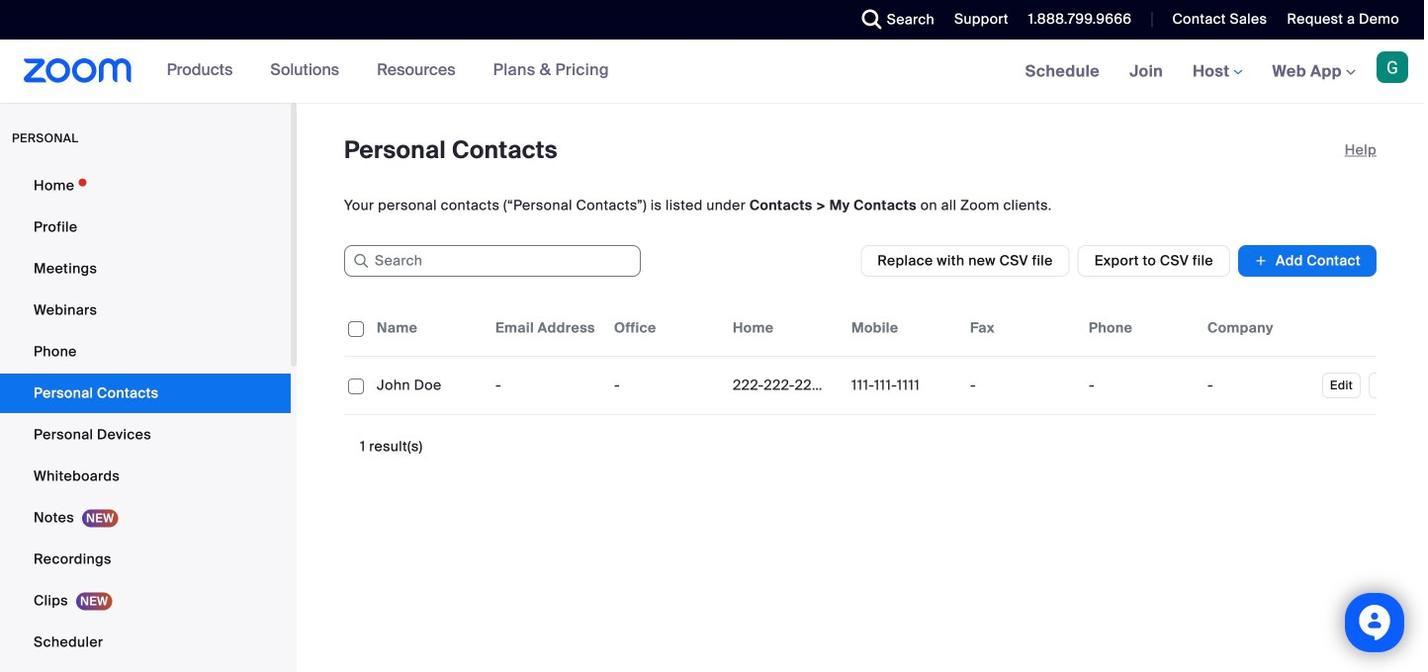 Task type: vqa. For each thing, say whether or not it's contained in the screenshot.
right icon for third menu item from the bottom
no



Task type: locate. For each thing, give the bounding box(es) containing it.
3 cell from the left
[[1200, 366, 1319, 406]]

application
[[344, 301, 1425, 416]]

profile picture image
[[1377, 51, 1409, 83]]

zoom logo image
[[24, 58, 132, 83]]

cell
[[963, 366, 1081, 406], [1081, 366, 1200, 406], [1200, 366, 1319, 406]]

personal menu menu
[[0, 166, 291, 673]]

banner
[[0, 40, 1425, 104]]

2 cell from the left
[[1081, 366, 1200, 406]]



Task type: describe. For each thing, give the bounding box(es) containing it.
product information navigation
[[152, 40, 624, 103]]

meetings navigation
[[1011, 40, 1425, 104]]

add image
[[1254, 251, 1268, 271]]

1 cell from the left
[[963, 366, 1081, 406]]

Search Contacts Input text field
[[344, 245, 641, 277]]



